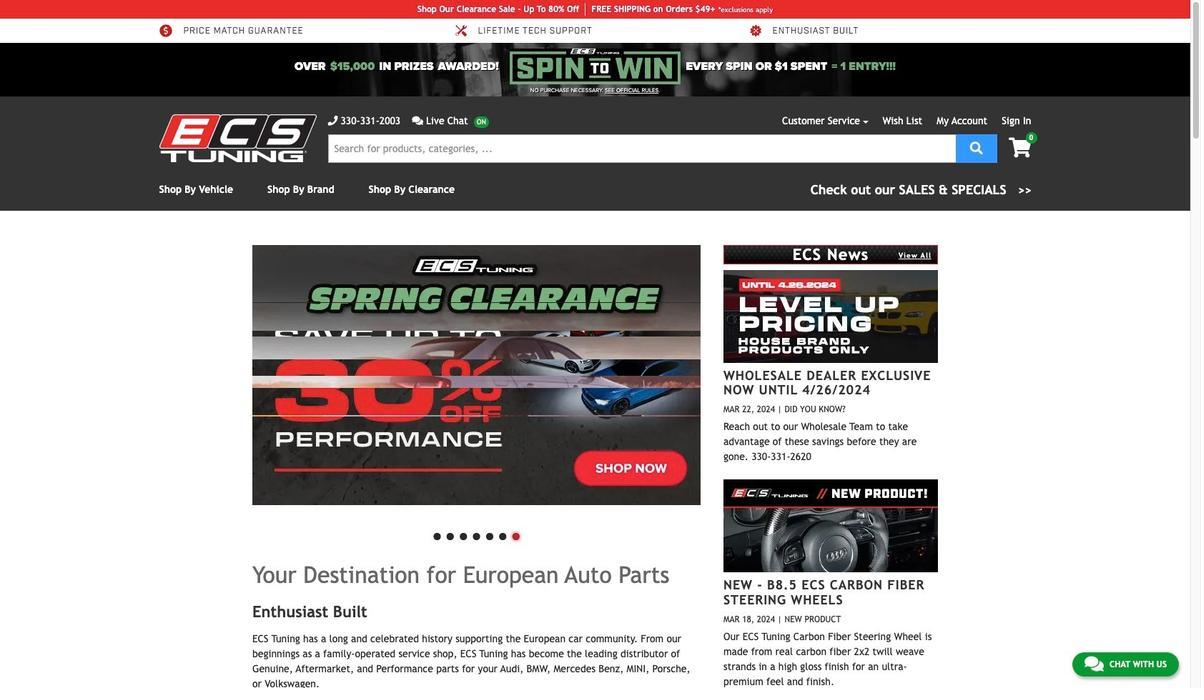 Task type: describe. For each thing, give the bounding box(es) containing it.
generic - ecs up to 30% off image
[[253, 245, 701, 506]]

Search text field
[[328, 134, 956, 163]]

shopping cart image
[[1009, 138, 1032, 158]]

ecs tuning 'spin to win' contest logo image
[[510, 49, 681, 84]]

new - b8.5 ecs carbon fiber steering wheels image
[[724, 480, 939, 573]]



Task type: vqa. For each thing, say whether or not it's contained in the screenshot.
the Lifetime Replacement Program Banner 'image'
no



Task type: locate. For each thing, give the bounding box(es) containing it.
search image
[[971, 141, 983, 154]]

phone image
[[328, 116, 338, 126]]

comments image
[[1085, 656, 1104, 673]]

comments image
[[412, 116, 423, 126]]

ecs tuning image
[[159, 114, 317, 162]]

wholesale dealer exclusive now until 4/26/2024 image
[[724, 270, 939, 363]]

generic - clearance image
[[253, 245, 701, 506]]



